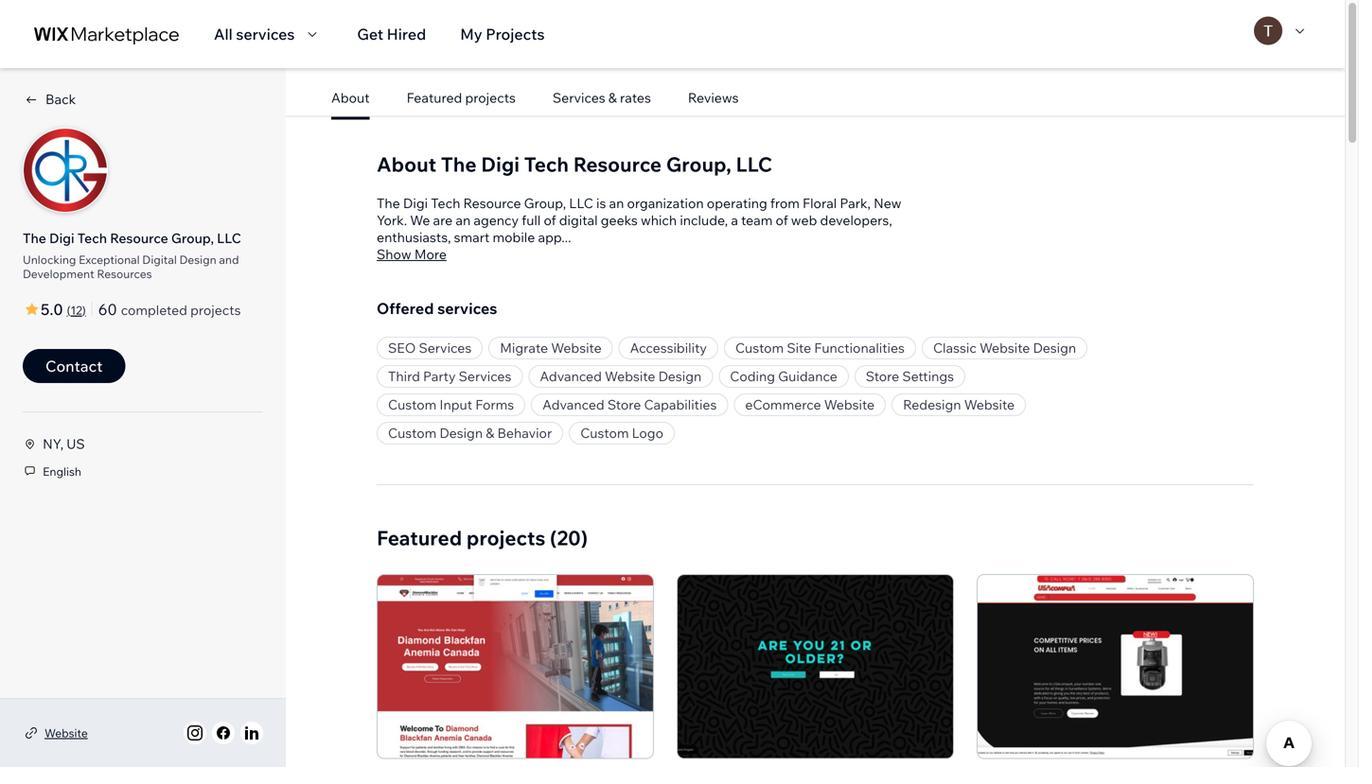 Task type: vqa. For each thing, say whether or not it's contained in the screenshot.
'All services' button
yes



Task type: locate. For each thing, give the bounding box(es) containing it.
digi inside the digi tech resource group, llc is an organization operating from floral park, new york. we are an agency full of digital geeks which include, a team of web developers, enthusiasts, smart mobile app
[[403, 195, 428, 212]]

digi
[[481, 152, 520, 177], [403, 195, 428, 212], [49, 230, 74, 247]]

2 vertical spatial the
[[23, 230, 46, 247]]

dba canada: i am thrilled to present a recent project that exemplifies our expertise as a certified wix partner, undertaken in collaboration with the distinguished nonprofit organization, dba canada. our objective was to revamp their digital presence and provide a platform that showcases their mission, initiatives, and impact. image
[[377, 575, 654, 760]]

resource up is
[[574, 152, 662, 177]]

custom
[[736, 340, 784, 357], [388, 397, 437, 413], [388, 425, 437, 442], [581, 425, 629, 442]]

enthusiasts,
[[377, 229, 451, 246]]

services
[[236, 25, 295, 44], [438, 299, 498, 318]]

services
[[553, 89, 606, 106], [419, 340, 472, 357], [459, 368, 512, 385]]

group, for and
[[171, 230, 214, 247]]

2 horizontal spatial tech
[[524, 152, 569, 177]]

group,
[[667, 152, 732, 177], [524, 195, 566, 212], [171, 230, 214, 247]]

advanced
[[540, 368, 602, 385], [543, 397, 605, 413]]

featured for featured projects
[[407, 89, 462, 106]]

services & rates
[[553, 89, 651, 106]]

store up custom logo
[[608, 397, 641, 413]]

5.0
[[41, 300, 63, 319]]

1 vertical spatial group,
[[524, 195, 566, 212]]

group, up digital
[[171, 230, 214, 247]]

1 vertical spatial services
[[438, 299, 498, 318]]

website for classic
[[980, 340, 1031, 357]]

about down get at the left top of page
[[331, 89, 370, 106]]

website for migrate
[[551, 340, 602, 357]]

coding
[[730, 368, 776, 385]]

1 vertical spatial an
[[456, 212, 471, 229]]

about link
[[331, 89, 370, 106]]

0 vertical spatial projects
[[465, 89, 516, 106]]

1 vertical spatial store
[[608, 397, 641, 413]]

group, inside the digi tech resource group, llc is an organization operating from floral park, new york. we are an agency full of digital geeks which include, a team of web developers, enthusiasts, smart mobile app
[[524, 195, 566, 212]]

services up third party services
[[419, 340, 472, 357]]

is
[[597, 195, 606, 212]]

projects
[[465, 89, 516, 106], [190, 302, 241, 319], [467, 526, 546, 551]]

0 vertical spatial about
[[331, 89, 370, 106]]

1 horizontal spatial store
[[866, 368, 900, 385]]

resource
[[574, 152, 662, 177], [464, 195, 521, 212], [110, 230, 168, 247]]

2 horizontal spatial the
[[441, 152, 477, 177]]

2 vertical spatial projects
[[467, 526, 546, 551]]

projects down and
[[190, 302, 241, 319]]

2 horizontal spatial resource
[[574, 152, 662, 177]]

1 horizontal spatial tech
[[431, 195, 461, 212]]

group, up organization
[[667, 152, 732, 177]]

the digi tech resource group, llc image
[[24, 129, 107, 212]]

custom for custom site functionalities
[[736, 340, 784, 357]]

0 vertical spatial tech
[[524, 152, 569, 177]]

0 horizontal spatial tech
[[77, 230, 107, 247]]

1 horizontal spatial &
[[609, 89, 617, 106]]

0 vertical spatial services
[[236, 25, 295, 44]]

an up smart
[[456, 212, 471, 229]]

store
[[866, 368, 900, 385], [608, 397, 641, 413]]

0 horizontal spatial resource
[[110, 230, 168, 247]]

group, up full
[[524, 195, 566, 212]]

2 vertical spatial services
[[459, 368, 512, 385]]

custom site functionalities
[[736, 340, 905, 357]]

tech up full
[[524, 152, 569, 177]]

featured projects (20)
[[377, 526, 588, 551]]

park,
[[840, 195, 871, 212]]

1 vertical spatial about
[[377, 152, 437, 177]]

my projects
[[460, 25, 545, 44]]

full
[[522, 212, 541, 229]]

1 vertical spatial the
[[377, 195, 400, 212]]

&
[[609, 89, 617, 106], [486, 425, 495, 442]]

site
[[787, 340, 812, 357]]

capabilities
[[644, 397, 717, 413]]

of down the from
[[776, 212, 788, 229]]

0 vertical spatial services
[[553, 89, 606, 106]]

1 vertical spatial advanced
[[543, 397, 605, 413]]

of up app
[[544, 212, 556, 229]]

the up york. at the left top of page
[[377, 195, 400, 212]]

show more
[[377, 246, 447, 263]]

behavior
[[498, 425, 552, 442]]

llc for and
[[217, 230, 241, 247]]

website for advanced
[[605, 368, 656, 385]]

back button
[[23, 91, 76, 108]]

about up we
[[377, 152, 437, 177]]

1 vertical spatial projects
[[190, 302, 241, 319]]

services inside "button"
[[236, 25, 295, 44]]

services left rates
[[553, 89, 606, 106]]

group, inside the digi tech resource group, llc unlocking exceptional digital design and development resources
[[171, 230, 214, 247]]

custom up coding
[[736, 340, 784, 357]]

accessibility
[[630, 340, 707, 357]]

1 vertical spatial tech
[[431, 195, 461, 212]]

digi up we
[[403, 195, 428, 212]]

resource inside the digi tech resource group, llc unlocking exceptional digital design and development resources
[[110, 230, 168, 247]]

about for about the digi tech resource group, llc
[[377, 152, 437, 177]]

all services button
[[214, 23, 323, 45]]

12
[[71, 304, 82, 318]]

60
[[98, 300, 117, 319]]

2 vertical spatial resource
[[110, 230, 168, 247]]

0 vertical spatial an
[[609, 195, 624, 212]]

1 vertical spatial &
[[486, 425, 495, 442]]

0 vertical spatial group,
[[667, 152, 732, 177]]

the up the unlocking
[[23, 230, 46, 247]]

2 horizontal spatial digi
[[481, 152, 520, 177]]

0 horizontal spatial services
[[236, 25, 295, 44]]

1 horizontal spatial group,
[[524, 195, 566, 212]]

0 horizontal spatial digi
[[49, 230, 74, 247]]

tech inside the digi tech resource group, llc unlocking exceptional digital design and development resources
[[77, 230, 107, 247]]

advanced for advanced store capabilities
[[543, 397, 605, 413]]

services up seo services
[[438, 299, 498, 318]]

featured projects link
[[407, 89, 516, 106]]

0 horizontal spatial llc
[[217, 230, 241, 247]]

0 horizontal spatial an
[[456, 212, 471, 229]]

more
[[415, 246, 447, 263]]

1 vertical spatial featured
[[377, 526, 462, 551]]

0 vertical spatial advanced
[[540, 368, 602, 385]]

tech
[[524, 152, 569, 177], [431, 195, 461, 212], [77, 230, 107, 247]]

seo services
[[388, 340, 472, 357]]

the inside the digi tech resource group, llc unlocking exceptional digital design and development resources
[[23, 230, 46, 247]]

services up forms
[[459, 368, 512, 385]]

are
[[433, 212, 453, 229]]

website for ecommerce
[[825, 397, 875, 413]]

1 vertical spatial digi
[[403, 195, 428, 212]]

1 vertical spatial services
[[419, 340, 472, 357]]

new
[[874, 195, 902, 212]]

0 horizontal spatial &
[[486, 425, 495, 442]]

digi up the unlocking
[[49, 230, 74, 247]]

2 vertical spatial llc
[[217, 230, 241, 247]]

llc up the digital
[[569, 195, 594, 212]]

1 horizontal spatial services
[[438, 299, 498, 318]]

llc up and
[[217, 230, 241, 247]]

coding guidance
[[730, 368, 838, 385]]

projects left (20)
[[467, 526, 546, 551]]

resource up agency
[[464, 195, 521, 212]]

& left rates
[[609, 89, 617, 106]]

advanced down advanced website design
[[543, 397, 605, 413]]

an right is
[[609, 195, 624, 212]]

all
[[214, 25, 233, 44]]

digi up agency
[[481, 152, 520, 177]]

llc up the operating
[[736, 152, 773, 177]]

and
[[219, 253, 239, 267]]

2 horizontal spatial group,
[[667, 152, 732, 177]]

reviews
[[688, 89, 739, 106]]

projects for featured projects (20)
[[467, 526, 546, 551]]

show more button
[[377, 246, 921, 263]]

my
[[460, 25, 483, 44]]

digital
[[142, 253, 177, 267]]

advanced down migrate website
[[540, 368, 602, 385]]

2 vertical spatial tech
[[77, 230, 107, 247]]

classic website design
[[934, 340, 1077, 357]]

1 horizontal spatial resource
[[464, 195, 521, 212]]

2 vertical spatial digi
[[49, 230, 74, 247]]

1 vertical spatial llc
[[569, 195, 594, 212]]

1 of from the left
[[544, 212, 556, 229]]

resource inside the digi tech resource group, llc is an organization operating from floral park, new york. we are an agency full of digital geeks which include, a team of web developers, enthusiasts, smart mobile app
[[464, 195, 521, 212]]

projects
[[486, 25, 545, 44]]

offered services
[[377, 299, 498, 318]]

& down forms
[[486, 425, 495, 442]]

1 horizontal spatial of
[[776, 212, 788, 229]]

custom down 'custom input forms' at the bottom left of page
[[388, 425, 437, 442]]

1 horizontal spatial digi
[[403, 195, 428, 212]]

0 vertical spatial digi
[[481, 152, 520, 177]]

store down functionalities
[[866, 368, 900, 385]]

forms
[[476, 397, 514, 413]]

llc inside the digi tech resource group, llc is an organization operating from floral park, new york. we are an agency full of digital geeks which include, a team of web developers, enthusiasts, smart mobile app
[[569, 195, 594, 212]]

the inside the digi tech resource group, llc is an organization operating from floral park, new york. we are an agency full of digital geeks which include, a team of web developers, enthusiasts, smart mobile app
[[377, 195, 400, 212]]

design
[[179, 253, 217, 267], [1034, 340, 1077, 357], [659, 368, 702, 385], [440, 425, 483, 442]]

0 horizontal spatial about
[[331, 89, 370, 106]]

tech inside the digi tech resource group, llc is an organization operating from floral park, new york. we are an agency full of digital geeks which include, a team of web developers, enthusiasts, smart mobile app
[[431, 195, 461, 212]]

digi for the digi tech resource group, llc unlocking exceptional digital design and development resources
[[49, 230, 74, 247]]

services right the all
[[236, 25, 295, 44]]

the
[[441, 152, 477, 177], [377, 195, 400, 212], [23, 230, 46, 247]]

0 horizontal spatial group,
[[171, 230, 214, 247]]

1 horizontal spatial about
[[377, 152, 437, 177]]

about
[[331, 89, 370, 106], [377, 152, 437, 177]]

featured
[[407, 89, 462, 106], [377, 526, 462, 551]]

smart
[[454, 229, 490, 246]]

projects down my projects link
[[465, 89, 516, 106]]

york.
[[377, 212, 407, 229]]

1 horizontal spatial an
[[609, 195, 624, 212]]

resource up digital
[[110, 230, 168, 247]]

tech up are
[[431, 195, 461, 212]]

tech up the exceptional
[[77, 230, 107, 247]]

the digi tech resource group, llc is an organization operating from floral park, new york. we are an agency full of digital geeks which include, a team of web developers, enthusiasts, smart mobile app
[[377, 195, 902, 246]]

custom down "third"
[[388, 397, 437, 413]]

0 horizontal spatial of
[[544, 212, 556, 229]]

llc
[[736, 152, 773, 177], [569, 195, 594, 212], [217, 230, 241, 247]]

llc inside the digi tech resource group, llc unlocking exceptional digital design and development resources
[[217, 230, 241, 247]]

0 vertical spatial featured
[[407, 89, 462, 106]]

services & rates link
[[553, 89, 651, 106]]

2 vertical spatial group,
[[171, 230, 214, 247]]

1 vertical spatial resource
[[464, 195, 521, 212]]

1 horizontal spatial the
[[377, 195, 400, 212]]

group, for from
[[524, 195, 566, 212]]

custom down advanced store capabilities
[[581, 425, 629, 442]]

the up are
[[441, 152, 477, 177]]

1 horizontal spatial llc
[[569, 195, 594, 212]]

seo
[[388, 340, 416, 357]]

classic
[[934, 340, 977, 357]]

2 horizontal spatial llc
[[736, 152, 773, 177]]

advanced store capabilities
[[543, 397, 717, 413]]

0 horizontal spatial the
[[23, 230, 46, 247]]

which
[[641, 212, 677, 229]]

digi inside the digi tech resource group, llc unlocking exceptional digital design and development resources
[[49, 230, 74, 247]]



Task type: describe. For each thing, give the bounding box(es) containing it.
0 horizontal spatial store
[[608, 397, 641, 413]]

2 of from the left
[[776, 212, 788, 229]]

the digi tech resource group, llc unlocking exceptional digital design and development resources
[[23, 230, 241, 281]]

exceptional
[[79, 253, 140, 267]]

resource for operating
[[464, 195, 521, 212]]

developers,
[[821, 212, 893, 229]]

third
[[388, 368, 420, 385]]

0 vertical spatial resource
[[574, 152, 662, 177]]

custom logo
[[581, 425, 664, 442]]

include,
[[680, 212, 728, 229]]

custom design & behavior
[[388, 425, 552, 442]]

store settings
[[866, 368, 955, 385]]

us
[[67, 436, 85, 453]]

llc for from
[[569, 195, 594, 212]]

a
[[731, 212, 739, 229]]

get hired link
[[357, 23, 426, 45]]

...
[[562, 229, 572, 246]]

(
[[67, 304, 71, 318]]

5.0 ( 12 )
[[41, 300, 86, 319]]

60 completed projects
[[98, 300, 241, 319]]

website for redesign
[[965, 397, 1015, 413]]

advanced for advanced website design
[[540, 368, 602, 385]]

all services
[[214, 25, 295, 44]]

projects for featured projects
[[465, 89, 516, 106]]

development
[[23, 267, 94, 281]]

logo
[[632, 425, 664, 442]]

0 vertical spatial store
[[866, 368, 900, 385]]

operating
[[707, 195, 768, 212]]

mobile
[[493, 229, 535, 246]]

projects inside "60 completed projects"
[[190, 302, 241, 319]]

migrate
[[500, 340, 548, 357]]

get
[[357, 25, 384, 44]]

services for all services
[[236, 25, 295, 44]]

show
[[377, 246, 412, 263]]

resources
[[97, 267, 152, 281]]

geeks
[[601, 212, 638, 229]]

offered
[[377, 299, 434, 318]]

tech for the digi tech resource group, llc unlocking exceptional digital design and development resources
[[77, 230, 107, 247]]

rates
[[620, 89, 651, 106]]

agency
[[474, 212, 519, 229]]

website link
[[45, 725, 88, 742]]

about the digi tech resource group, llc
[[377, 152, 773, 177]]

custom for custom input forms
[[388, 397, 437, 413]]

my projects link
[[460, 23, 545, 45]]

redesign
[[903, 397, 962, 413]]

moon flower: we worked on speed optimization and website redesign for the moon flower hemp website. image
[[677, 575, 955, 760]]

redesign website
[[903, 397, 1015, 413]]

hired
[[387, 25, 426, 44]]

team
[[742, 212, 773, 229]]

the for the digi tech resource group, llc unlocking exceptional digital design and development resources
[[23, 230, 46, 247]]

design inside the digi tech resource group, llc unlocking exceptional digital design and development resources
[[179, 253, 217, 267]]

settings
[[903, 368, 955, 385]]

custom input forms
[[388, 397, 514, 413]]

organization
[[627, 195, 704, 212]]

contact button
[[23, 349, 125, 384]]

migrate website
[[500, 340, 602, 357]]

0 vertical spatial llc
[[736, 152, 773, 177]]

featured for featured projects (20)
[[377, 526, 462, 551]]

functionalities
[[815, 340, 905, 357]]

floral
[[803, 195, 837, 212]]

custom for custom logo
[[581, 425, 629, 442]]

resource for design
[[110, 230, 168, 247]]

(20)
[[550, 526, 588, 551]]

the for the digi tech resource group, llc is an organization operating from floral park, new york. we are an agency full of digital geeks which include, a team of web developers, enthusiasts, smart mobile app
[[377, 195, 400, 212]]

party
[[423, 368, 456, 385]]

ny,
[[43, 436, 64, 453]]

services for offered services
[[438, 299, 498, 318]]

guidance
[[779, 368, 838, 385]]

digital
[[559, 212, 598, 229]]

digi for the digi tech resource group, llc is an organization operating from floral park, new york. we are an agency full of digital geeks which include, a team of web developers, enthusiasts, smart mobile app
[[403, 195, 428, 212]]

custom for custom design & behavior
[[388, 425, 437, 442]]

0 vertical spatial &
[[609, 89, 617, 106]]

)
[[82, 304, 86, 318]]

reviews link
[[688, 89, 739, 106]]

english
[[43, 465, 81, 479]]

unlocking
[[23, 253, 76, 267]]

back
[[45, 91, 76, 107]]

web
[[791, 212, 818, 229]]

from
[[771, 195, 800, 212]]

terryturtle85 image
[[1255, 17, 1283, 45]]

usacompua+: in the ambitious wix custom website project undertaken for a major business entity, we embarked on a journey to redefine their online presence. with meticulous attention to detail, we meticulously crafted a bespoke website that exudes professionalism and showcases their brand's unique identity. by leveraging advanced features and seamless functionality, we aimed to provide an immersive and intuitive browsing experience, ultimately solidifying their position as an industry leader. image
[[977, 575, 1255, 760]]

third party services
[[388, 368, 512, 385]]

app
[[538, 229, 562, 246]]

advanced website design
[[540, 368, 702, 385]]

tech for the digi tech resource group, llc is an organization operating from floral park, new york. we are an agency full of digital geeks which include, a team of web developers, enthusiasts, smart mobile app
[[431, 195, 461, 212]]

about for about
[[331, 89, 370, 106]]

completed
[[121, 302, 187, 319]]

input
[[440, 397, 473, 413]]

0 vertical spatial the
[[441, 152, 477, 177]]

ecommerce
[[746, 397, 822, 413]]

contact
[[45, 357, 103, 376]]

we
[[410, 212, 430, 229]]

get hired
[[357, 25, 426, 44]]

ecommerce website
[[746, 397, 875, 413]]



